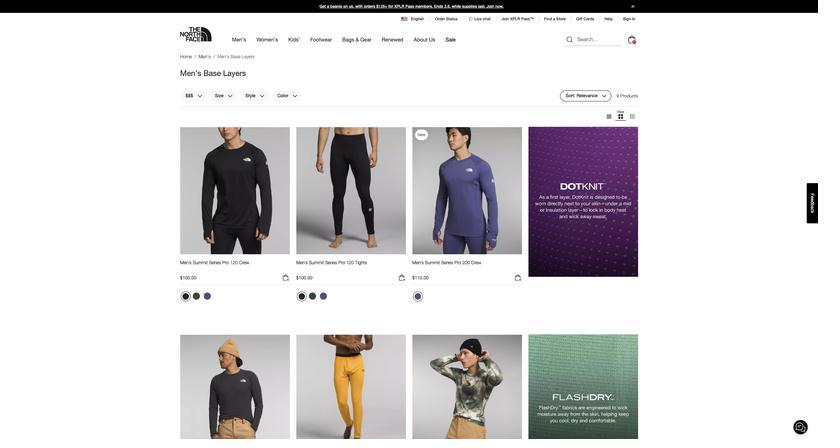 Task type: describe. For each thing, give the bounding box(es) containing it.
&
[[356, 36, 359, 43]]

english
[[411, 17, 424, 21]]

sort:
[[566, 93, 575, 98]]

men's base layers element
[[217, 54, 255, 59]]

120 for crew
[[230, 260, 238, 266]]

cave blue radio for men's summit series pro 120 tights
[[318, 292, 328, 302]]

about us
[[414, 36, 435, 43]]

last.
[[478, 4, 486, 9]]

1 vertical spatial layers
[[223, 69, 246, 78]]

kids'
[[288, 36, 300, 43]]

sort: relevance button
[[560, 90, 611, 101]]

a inside button
[[810, 206, 815, 209]]

find
[[544, 17, 552, 21]]

1 men's fd pro 160 crew image from the left
[[180, 335, 290, 440]]

2 horizontal spatial cave blue radio
[[413, 292, 423, 302]]

TNF Black/TNF Black radio
[[181, 292, 190, 302]]

1 / from the left
[[195, 54, 196, 59]]

bags & gear
[[342, 36, 371, 43]]

series for men's summit series pro 120 tights
[[325, 260, 337, 266]]

help
[[604, 17, 613, 21]]

live chat button
[[468, 16, 491, 22]]

store
[[556, 17, 566, 21]]

f e e d b a c k button
[[807, 183, 818, 224]]

us
[[429, 36, 435, 43]]

footwear
[[310, 36, 332, 43]]

$choose color$ option group for men's summit series pro 120 tights
[[296, 292, 329, 304]]

pro for men's summit series pro 120 tights
[[338, 260, 345, 266]]

1 link
[[627, 34, 637, 45]]

sale link
[[446, 31, 456, 48]]

ends
[[434, 4, 443, 9]]

chat
[[483, 17, 491, 21]]

$125+
[[376, 4, 387, 9]]

home link
[[180, 54, 192, 59]]

join xplr pass™
[[502, 17, 534, 21]]

Pine Needle radio
[[191, 292, 201, 302]]

1 horizontal spatial xplr
[[510, 17, 520, 21]]

gift cards link
[[576, 17, 594, 21]]

order status link
[[435, 17, 458, 21]]

gift
[[576, 17, 582, 21]]

supplies
[[462, 4, 477, 9]]

sale
[[446, 36, 456, 43]]

the north face home page image
[[180, 27, 211, 42]]

cave blue image
[[320, 293, 327, 300]]

$100.00 button for crew
[[180, 274, 290, 285]]

size
[[215, 93, 224, 98]]

120 for tights
[[346, 260, 354, 266]]

home / men's / men's base layers
[[180, 54, 255, 59]]

men's summit series pro 200 crew image
[[412, 127, 522, 255]]

live chat
[[474, 17, 491, 21]]

0 vertical spatial join
[[487, 4, 494, 9]]

Search search field
[[564, 33, 622, 46]]

series for men's summit series pro 120 crew
[[209, 260, 221, 266]]

$110.00 button
[[412, 274, 522, 285]]

us,
[[349, 4, 354, 9]]

members.
[[415, 4, 433, 9]]

0 vertical spatial layers
[[242, 54, 255, 59]]

pro for men's summit series pro 120 crew
[[222, 260, 229, 266]]

size button
[[210, 90, 237, 101]]

bags & gear link
[[342, 31, 371, 48]]

sign
[[623, 17, 631, 21]]

pro for men's summit series pro 200 crew
[[454, 260, 461, 266]]

$$$
[[186, 93, 193, 98]]

$110.00
[[412, 275, 429, 281]]

k
[[810, 211, 815, 213]]

now.
[[495, 4, 504, 9]]

get
[[320, 4, 326, 9]]

9 products
[[617, 93, 638, 99]]

1
[[633, 40, 635, 44]]

1 horizontal spatial cave blue image
[[415, 294, 421, 300]]

men's summit series pro 120 tights button
[[296, 260, 367, 272]]

find a store link
[[544, 17, 566, 21]]

men's base layers
[[180, 69, 246, 78]]

tnf black/tnf black image
[[182, 294, 189, 300]]

sign in
[[623, 17, 635, 21]]

1 horizontal spatial men's link
[[232, 31, 246, 48]]

pass
[[405, 4, 414, 9]]

men's for men's summit series pro 200 crew
[[412, 260, 424, 266]]

sign in button
[[623, 17, 635, 21]]

tights
[[355, 260, 367, 266]]

$100.00 button for tights
[[296, 274, 406, 285]]

men's summit series pro 120 tights
[[296, 260, 367, 266]]

men's for men's summit series pro 120 crew
[[180, 260, 192, 266]]

series for men's summit series pro 200 crew
[[441, 260, 453, 266]]

1 vertical spatial join
[[502, 17, 509, 21]]

1 e from the top
[[810, 196, 815, 199]]

beanie
[[330, 4, 342, 9]]

products
[[620, 93, 638, 99]]

men's summit series pro 120 crew image
[[180, 127, 290, 255]]

$choose color$ option group for men's summit series pro 120 crew
[[180, 292, 213, 304]]

while
[[452, 4, 461, 9]]

$100.00 for men's summit series pro 120 crew
[[180, 275, 196, 281]]

with
[[355, 4, 363, 9]]

color
[[277, 93, 288, 98]]

f
[[810, 194, 815, 196]]

f e e d b a c k
[[810, 194, 815, 213]]

men's summit series pro 120 crew button
[[180, 260, 249, 272]]



Task type: vqa. For each thing, say whether or not it's contained in the screenshot.
"Tights"
yes



Task type: locate. For each thing, give the bounding box(es) containing it.
0 horizontal spatial men's fd pro 160 crew image
[[180, 335, 290, 440]]

e up b
[[810, 199, 815, 201]]

men's summit series pro 120 crew
[[180, 260, 249, 266]]

$choose color$ option group
[[180, 292, 213, 304], [296, 292, 329, 304]]

$100.00 up tnf black/tnf black option
[[180, 275, 196, 281]]

style
[[245, 93, 256, 98]]

english link
[[401, 16, 425, 22]]

1 horizontal spatial pine needle image
[[309, 293, 316, 300]]

sort: relevance
[[566, 93, 598, 98]]

2 e from the top
[[810, 199, 815, 201]]

kids' link
[[288, 31, 300, 48]]

3 series from the left
[[441, 260, 453, 266]]

crew inside men's summit series pro 120 crew button
[[239, 260, 249, 266]]

home
[[180, 54, 192, 59]]

9 products status
[[617, 90, 638, 101]]

0 horizontal spatial $100.00
[[180, 275, 196, 281]]

layers
[[242, 54, 255, 59], [223, 69, 246, 78]]

1 men's from the left
[[180, 260, 192, 266]]

pine needle image for men's summit series pro 120 tights
[[309, 293, 316, 300]]

cave blue radio down $110.00
[[413, 292, 423, 302]]

1 horizontal spatial men's
[[296, 260, 308, 266]]

pine needle image right tnf black/tnf black radio at the bottom
[[309, 293, 316, 300]]

$100.00 for men's summit series pro 120 tights
[[296, 275, 312, 281]]

help link
[[604, 17, 613, 21]]

/ up men's base layers
[[213, 54, 215, 59]]

men's summit series pro 200 crew
[[412, 260, 481, 266]]

a up k
[[810, 206, 815, 209]]

view button
[[615, 109, 626, 124]]

1 summit from the left
[[193, 260, 208, 266]]

2 / from the left
[[213, 54, 215, 59]]

pass™
[[521, 17, 534, 21]]

2 120 from the left
[[346, 260, 354, 266]]

style button
[[240, 90, 269, 101]]

0 horizontal spatial xplr
[[394, 4, 404, 9]]

get a beanie on us, with orders $125+ for xplr pass members. ends 2.6, while supplies last. join now.
[[320, 4, 504, 9]]

2 series from the left
[[325, 260, 337, 266]]

$100.00 button
[[180, 274, 290, 285], [296, 274, 406, 285]]

1 horizontal spatial cave blue radio
[[318, 292, 328, 302]]

0 horizontal spatial crew
[[239, 260, 249, 266]]

1 horizontal spatial $100.00
[[296, 275, 312, 281]]

1 horizontal spatial /
[[213, 54, 215, 59]]

0 horizontal spatial $100.00 button
[[180, 274, 290, 285]]

b
[[810, 204, 815, 206]]

0 horizontal spatial join
[[487, 4, 494, 9]]

pro inside men's summit series pro 120 tights button
[[338, 260, 345, 266]]

9
[[617, 93, 619, 99]]

men's for men's summit series pro 120 tights
[[296, 260, 308, 266]]

pro
[[222, 260, 229, 266], [338, 260, 345, 266], [454, 260, 461, 266]]

2 $100.00 button from the left
[[296, 274, 406, 285]]

1 horizontal spatial base
[[231, 54, 241, 59]]

0 horizontal spatial cave blue image
[[204, 293, 211, 300]]

men's link
[[232, 31, 246, 48], [199, 54, 211, 59]]

cave blue radio right pine needle option
[[202, 292, 212, 302]]

2 men's fd pro 160 crew image from the left
[[412, 335, 522, 440]]

cave blue image
[[204, 293, 211, 300], [415, 294, 421, 300]]

join down now.
[[502, 17, 509, 21]]

1 pine needle image from the left
[[193, 293, 200, 300]]

summit for men's summit series pro 120 crew
[[193, 260, 208, 266]]

d
[[810, 201, 815, 204]]

a for beanie
[[327, 4, 329, 9]]

0 horizontal spatial $choose color$ option group
[[180, 292, 213, 304]]

join right last.
[[487, 4, 494, 9]]

2 horizontal spatial men's
[[412, 260, 424, 266]]

men's summit series pro 200 crew button
[[412, 260, 481, 272]]

1 horizontal spatial summit
[[309, 260, 324, 266]]

1 series from the left
[[209, 260, 221, 266]]

get a beanie on us, with orders $125+ for xplr pass members. ends 2.6, while supplies last. join now. link
[[0, 0, 818, 13]]

crew
[[239, 260, 249, 266], [471, 260, 481, 266]]

$$$ button
[[180, 90, 207, 101]]

0 horizontal spatial summit
[[193, 260, 208, 266]]

pro inside men's summit series pro 120 crew button
[[222, 260, 229, 266]]

0 horizontal spatial cave blue radio
[[202, 292, 212, 302]]

xplr
[[394, 4, 404, 9], [510, 17, 520, 21]]

flashdry image
[[528, 335, 638, 440]]

dotknit image
[[528, 127, 638, 277]]

summit
[[193, 260, 208, 266], [309, 260, 324, 266], [425, 260, 440, 266]]

order status
[[435, 17, 458, 21]]

1 $100.00 button from the left
[[180, 274, 290, 285]]

summit for men's summit series pro 200 crew
[[425, 260, 440, 266]]

pine needle image right tnf black/tnf black option
[[193, 293, 200, 300]]

0 horizontal spatial men's
[[180, 260, 192, 266]]

c
[[810, 209, 815, 211]]

summit inside the 'men's summit series pro 200 crew' button
[[425, 260, 440, 266]]

summit inside men's summit series pro 120 tights button
[[309, 260, 324, 266]]

1 pro from the left
[[222, 260, 229, 266]]

series
[[209, 260, 221, 266], [325, 260, 337, 266], [441, 260, 453, 266]]

a for store
[[553, 17, 555, 21]]

2 pro from the left
[[338, 260, 345, 266]]

1 vertical spatial a
[[553, 17, 555, 21]]

pine needle image inside pine needle radio
[[309, 293, 316, 300]]

2 summit from the left
[[309, 260, 324, 266]]

1 vertical spatial base
[[203, 69, 221, 78]]

2 men's from the left
[[296, 260, 308, 266]]

1 horizontal spatial 120
[[346, 260, 354, 266]]

1 vertical spatial men's link
[[199, 54, 211, 59]]

base down home / men's / men's base layers
[[203, 69, 221, 78]]

$100.00 button down the tights
[[296, 274, 406, 285]]

in
[[632, 17, 635, 21]]

0 vertical spatial a
[[327, 4, 329, 9]]

color button
[[272, 90, 302, 101]]

gift cards
[[576, 17, 594, 21]]

1 horizontal spatial join
[[502, 17, 509, 21]]

2 $100.00 from the left
[[296, 275, 312, 281]]

1 $choose color$ option group from the left
[[180, 292, 213, 304]]

orders
[[364, 4, 375, 9]]

a
[[327, 4, 329, 9], [553, 17, 555, 21], [810, 206, 815, 209]]

about us link
[[414, 31, 435, 48]]

120
[[230, 260, 238, 266], [346, 260, 354, 266]]

0 horizontal spatial base
[[203, 69, 221, 78]]

live
[[474, 17, 482, 21]]

cave blue radio for men's summit series pro 120 crew
[[202, 292, 212, 302]]

pro inside the 'men's summit series pro 200 crew' button
[[454, 260, 461, 266]]

men's link up the men's base layers element
[[232, 31, 246, 48]]

on
[[343, 4, 348, 9]]

renewed
[[382, 36, 403, 43]]

cave blue image down $110.00
[[415, 294, 421, 300]]

women's
[[256, 36, 278, 43]]

Cave Blue radio
[[202, 292, 212, 302], [318, 292, 328, 302], [413, 292, 423, 302]]

2 vertical spatial a
[[810, 206, 815, 209]]

2 horizontal spatial summit
[[425, 260, 440, 266]]

for
[[388, 4, 393, 9]]

summit inside men's summit series pro 120 crew button
[[193, 260, 208, 266]]

footwear link
[[310, 31, 332, 48]]

renewed link
[[382, 31, 403, 48]]

men's fd pro 160 crew image
[[180, 335, 290, 440], [412, 335, 522, 440]]

200
[[462, 260, 470, 266]]

e up d
[[810, 196, 815, 199]]

/ right home
[[195, 54, 196, 59]]

1 horizontal spatial crew
[[471, 260, 481, 266]]

cave blue radio right pine needle radio
[[318, 292, 328, 302]]

men's
[[232, 36, 246, 43], [199, 54, 211, 59], [217, 54, 229, 59], [180, 69, 201, 78]]

$100.00 button down men's summit series pro 120 crew button
[[180, 274, 290, 285]]

a right get
[[327, 4, 329, 9]]

view list box
[[603, 109, 638, 124]]

base up men's base layers
[[231, 54, 241, 59]]

join xplr pass™ link
[[502, 17, 534, 21]]

cards
[[584, 17, 594, 21]]

pine needle image for men's summit series pro 120 crew
[[193, 293, 200, 300]]

crew for men's summit series pro 120 crew
[[239, 260, 249, 266]]

1 horizontal spatial series
[[325, 260, 337, 266]]

3 summit from the left
[[425, 260, 440, 266]]

xplr right for
[[394, 4, 404, 9]]

/
[[195, 54, 196, 59], [213, 54, 215, 59]]

1 120 from the left
[[230, 260, 238, 266]]

relevance
[[577, 93, 598, 98]]

$100.00 up tnf black/tnf black radio at the bottom
[[296, 275, 312, 281]]

2 horizontal spatial series
[[441, 260, 453, 266]]

1 horizontal spatial pro
[[338, 260, 345, 266]]

view
[[617, 109, 624, 114]]

cave blue image right pine needle option
[[204, 293, 211, 300]]

tnf black/tnf black image
[[298, 294, 305, 300]]

0 vertical spatial men's link
[[232, 31, 246, 48]]

close image
[[629, 5, 637, 8]]

1 horizontal spatial a
[[553, 17, 555, 21]]

0 horizontal spatial /
[[195, 54, 196, 59]]

1 horizontal spatial $100.00 button
[[296, 274, 406, 285]]

pine needle image
[[193, 293, 200, 300], [309, 293, 316, 300]]

1 crew from the left
[[239, 260, 249, 266]]

TNF Black/TNF Black radio
[[297, 292, 306, 302]]

crew inside the 'men's summit series pro 200 crew' button
[[471, 260, 481, 266]]

3 men's from the left
[[412, 260, 424, 266]]

summit for men's summit series pro 120 tights
[[309, 260, 324, 266]]

status
[[446, 17, 458, 21]]

new
[[418, 133, 425, 137]]

base
[[231, 54, 241, 59], [203, 69, 221, 78]]

gear
[[360, 36, 371, 43]]

a right find
[[553, 17, 555, 21]]

0 vertical spatial xplr
[[394, 4, 404, 9]]

0 horizontal spatial pro
[[222, 260, 229, 266]]

0 horizontal spatial men's link
[[199, 54, 211, 59]]

0 horizontal spatial pine needle image
[[193, 293, 200, 300]]

women's link
[[256, 31, 278, 48]]

about
[[414, 36, 428, 43]]

0 horizontal spatial 120
[[230, 260, 238, 266]]

men's
[[180, 260, 192, 266], [296, 260, 308, 266], [412, 260, 424, 266]]

2 horizontal spatial pro
[[454, 260, 461, 266]]

men's summit series pro 120 tights image
[[296, 127, 406, 255]]

crew for men's summit series pro 200 crew
[[471, 260, 481, 266]]

0 horizontal spatial a
[[327, 4, 329, 9]]

pine needle image inside pine needle option
[[193, 293, 200, 300]]

1 vertical spatial xplr
[[510, 17, 520, 21]]

1 horizontal spatial men's fd pro 160 crew image
[[412, 335, 522, 440]]

2 $choose color$ option group from the left
[[296, 292, 329, 304]]

1 horizontal spatial $choose color$ option group
[[296, 292, 329, 304]]

join
[[487, 4, 494, 9], [502, 17, 509, 21]]

2 crew from the left
[[471, 260, 481, 266]]

2 horizontal spatial a
[[810, 206, 815, 209]]

3 pro from the left
[[454, 260, 461, 266]]

find a store
[[544, 17, 566, 21]]

search all image
[[566, 36, 573, 43]]

0 horizontal spatial series
[[209, 260, 221, 266]]

2 pine needle image from the left
[[309, 293, 316, 300]]

bags
[[342, 36, 354, 43]]

2.6,
[[444, 4, 451, 9]]

xplr left "pass™"
[[510, 17, 520, 21]]

1 $100.00 from the left
[[180, 275, 196, 281]]

0 vertical spatial base
[[231, 54, 241, 59]]

Pine Needle radio
[[307, 292, 317, 302]]

men's link up men's base layers
[[199, 54, 211, 59]]

men's fd pro 160 tights image
[[296, 335, 406, 440]]

order
[[435, 17, 445, 21]]



